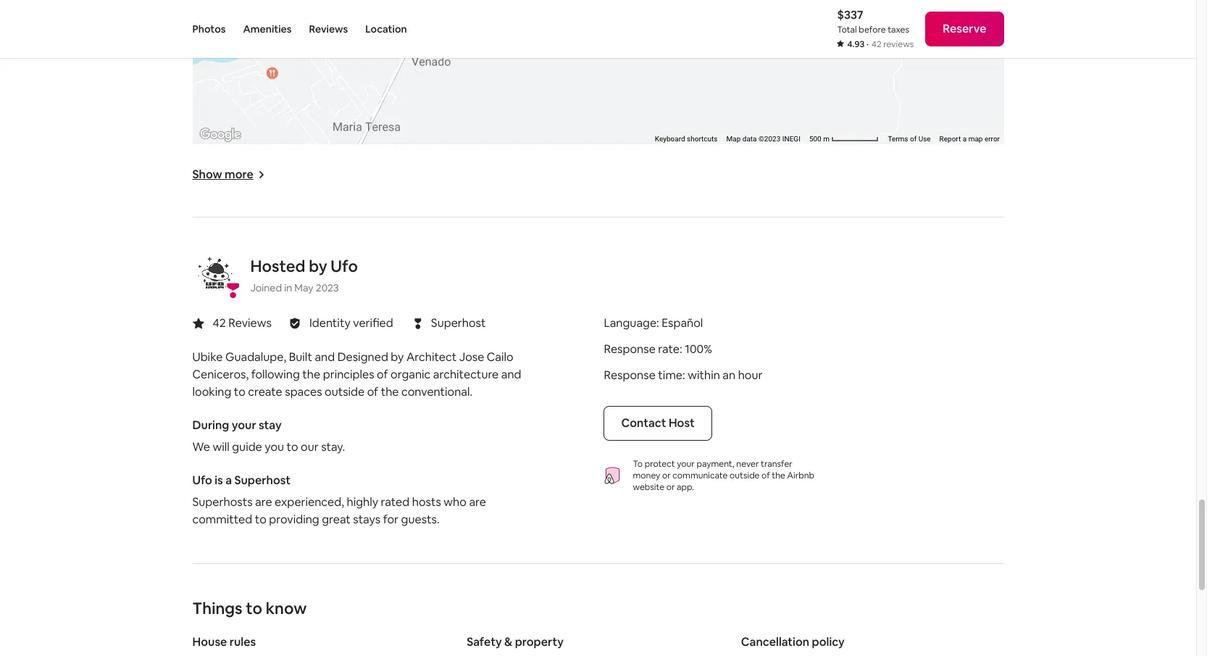 Task type: describe. For each thing, give the bounding box(es) containing it.
use
[[919, 135, 931, 143]]

providing
[[269, 512, 320, 527]]

to protect your payment, never transfer money or communicate outside of the airbnb website or app.
[[633, 458, 815, 493]]

an
[[723, 368, 736, 383]]

rate
[[659, 341, 680, 357]]

report
[[940, 135, 961, 143]]

·
[[867, 38, 869, 50]]

󰀃
[[415, 315, 422, 332]]

rated
[[381, 494, 410, 510]]

response time : within an hour
[[604, 368, 763, 383]]

error
[[985, 135, 1000, 143]]

verified
[[353, 315, 394, 331]]

property
[[515, 634, 564, 650]]

know
[[266, 598, 307, 618]]

money
[[633, 470, 661, 481]]

spaces
[[285, 384, 322, 399]]

map data ©2023 inegi
[[726, 135, 801, 143]]

reviews button
[[309, 0, 348, 58]]

location
[[366, 22, 407, 36]]

500 m
[[809, 135, 832, 143]]

500
[[809, 135, 822, 143]]

host
[[669, 415, 695, 431]]

terms of use link
[[888, 135, 931, 143]]

highly
[[347, 494, 379, 510]]

©2023
[[759, 135, 781, 143]]

0 vertical spatial and
[[315, 349, 335, 365]]

of inside to protect your payment, never transfer money or communicate outside of the airbnb website or app.
[[762, 470, 771, 481]]

rules
[[230, 634, 256, 650]]

2023
[[316, 281, 339, 294]]

jose
[[459, 349, 485, 365]]

ufo is a superhost superhosts are experienced, highly rated hosts who are committed to providing great stays for guests.
[[192, 473, 486, 527]]

2 are from the left
[[469, 494, 486, 510]]

superhost inside ufo is a superhost superhosts are experienced, highly rated hosts who are committed to providing great stays for guests.
[[235, 473, 291, 488]]

google image
[[196, 125, 244, 144]]

cancellation
[[742, 634, 810, 650]]

reserve button
[[926, 12, 1005, 46]]

response for response rate
[[604, 341, 656, 357]]

things
[[192, 598, 243, 618]]

to inside during your stay we will guide you to our stay.
[[287, 439, 298, 455]]

principles
[[323, 367, 375, 382]]

experienced,
[[275, 494, 344, 510]]

hosted by ufo joined in may 2023
[[251, 256, 358, 294]]

ubike
[[192, 349, 223, 365]]

during
[[192, 418, 229, 433]]

our
[[301, 439, 319, 455]]

1 horizontal spatial superhost
[[431, 316, 486, 331]]

communicate
[[673, 470, 728, 481]]

we
[[192, 439, 210, 455]]

of down designed
[[377, 367, 388, 382]]

amenities button
[[243, 0, 292, 58]]

$337
[[838, 7, 864, 22]]

contact host link
[[604, 406, 713, 441]]

keyboard
[[655, 135, 685, 143]]

payment,
[[697, 458, 735, 470]]

4.93 · 42 reviews
[[848, 38, 914, 50]]

you
[[265, 439, 284, 455]]

terms
[[888, 135, 908, 143]]

contact
[[622, 415, 667, 431]]

never
[[737, 458, 759, 470]]

reserve
[[943, 21, 987, 36]]

things to know
[[192, 598, 307, 618]]

of left use
[[910, 135, 917, 143]]

before
[[859, 24, 886, 36]]

cailo
[[487, 349, 514, 365]]

map
[[969, 135, 983, 143]]

by inside "ubike guadalupe, built and designed by architect jose cailo ceniceros, following the principles of organic architecture and looking to create spaces outside of the conventional."
[[391, 349, 404, 365]]

more
[[225, 167, 254, 182]]

within
[[688, 368, 721, 383]]

ceniceros,
[[192, 367, 249, 382]]

hour
[[739, 368, 763, 383]]

house rules
[[192, 634, 256, 650]]

identity verified
[[310, 315, 394, 331]]

great
[[322, 512, 351, 527]]

during your stay we will guide you to our stay.
[[192, 418, 345, 455]]

1 horizontal spatial 42
[[872, 38, 882, 50]]

looking
[[192, 384, 232, 399]]

outside inside "ubike guadalupe, built and designed by architect jose cailo ceniceros, following the principles of organic architecture and looking to create spaces outside of the conventional."
[[325, 384, 365, 399]]

ufo inside ufo is a superhost superhosts are experienced, highly rated hosts who are committed to providing great stays for guests.
[[192, 473, 212, 488]]

terms of use
[[888, 135, 931, 143]]

: for time
[[683, 368, 686, 383]]

4.93
[[848, 38, 865, 50]]

a inside ufo is a superhost superhosts are experienced, highly rated hosts who are committed to providing great stays for guests.
[[226, 473, 232, 488]]

guide
[[232, 439, 262, 455]]

organic
[[391, 367, 431, 382]]

by inside hosted by ufo joined in may 2023
[[309, 256, 327, 276]]

: for rate
[[680, 341, 683, 357]]

guadalupe,
[[225, 349, 287, 365]]

is
[[215, 473, 223, 488]]

may
[[295, 281, 314, 294]]



Task type: vqa. For each thing, say whether or not it's contained in the screenshot.
the right a
yes



Task type: locate. For each thing, give the bounding box(es) containing it.
0 vertical spatial 42
[[872, 38, 882, 50]]

2 vertical spatial the
[[772, 470, 786, 481]]

data
[[743, 135, 757, 143]]

español
[[662, 315, 704, 331]]

0 vertical spatial response
[[604, 341, 656, 357]]

a
[[963, 135, 967, 143], [226, 473, 232, 488]]

1 horizontal spatial are
[[469, 494, 486, 510]]

0 horizontal spatial the
[[303, 367, 321, 382]]

stay
[[259, 418, 282, 433]]

and right built
[[315, 349, 335, 365]]

ufo up the 2023 on the top left of the page
[[331, 256, 358, 276]]

reviews up guadalupe,
[[229, 315, 272, 331]]

1 vertical spatial ufo
[[192, 473, 212, 488]]

outside down principles
[[325, 384, 365, 399]]

safety & property
[[467, 634, 564, 650]]

stay.
[[321, 439, 345, 455]]

0 horizontal spatial superhost
[[235, 473, 291, 488]]

1 horizontal spatial outside
[[730, 470, 760, 481]]

your
[[232, 418, 256, 433], [677, 458, 695, 470]]

by up the "organic" in the left of the page
[[391, 349, 404, 365]]

0 vertical spatial ufo
[[331, 256, 358, 276]]

to inside ufo is a superhost superhosts are experienced, highly rated hosts who are committed to providing great stays for guests.
[[255, 512, 267, 527]]

1 vertical spatial the
[[381, 384, 399, 399]]

airbnb
[[788, 470, 815, 481]]

outside left transfer
[[730, 470, 760, 481]]

42
[[872, 38, 882, 50], [213, 315, 226, 331]]

0 vertical spatial a
[[963, 135, 967, 143]]

superhosts
[[192, 494, 253, 510]]

report a map error
[[940, 135, 1000, 143]]

0 horizontal spatial outside
[[325, 384, 365, 399]]

superhost up jose
[[431, 316, 486, 331]]

and
[[315, 349, 335, 365], [502, 367, 522, 382]]

1 vertical spatial and
[[502, 367, 522, 382]]

1 vertical spatial your
[[677, 458, 695, 470]]

0 horizontal spatial and
[[315, 349, 335, 365]]

a right the is
[[226, 473, 232, 488]]

ufo left the is
[[192, 473, 212, 488]]

the inside to protect your payment, never transfer money or communicate outside of the airbnb website or app.
[[772, 470, 786, 481]]

the up spaces
[[303, 367, 321, 382]]

: left 100%
[[680, 341, 683, 357]]

the left airbnb
[[772, 470, 786, 481]]

response
[[604, 341, 656, 357], [604, 368, 656, 383]]

0 vertical spatial superhost
[[431, 316, 486, 331]]

0 horizontal spatial your
[[232, 418, 256, 433]]

transfer
[[761, 458, 793, 470]]

1 vertical spatial 42
[[213, 315, 226, 331]]

to left create
[[234, 384, 246, 399]]

by up the 2023 on the top left of the page
[[309, 256, 327, 276]]

your inside to protect your payment, never transfer money or communicate outside of the airbnb website or app.
[[677, 458, 695, 470]]

house
[[192, 634, 227, 650]]

by
[[309, 256, 327, 276], [391, 349, 404, 365]]

committed
[[192, 512, 253, 527]]

2 vertical spatial :
[[683, 368, 686, 383]]

500 m button
[[805, 134, 884, 144]]

built
[[289, 349, 312, 365]]

to left providing
[[255, 512, 267, 527]]

0 horizontal spatial are
[[255, 494, 272, 510]]

: left español
[[657, 315, 660, 331]]

a left map
[[963, 135, 967, 143]]

create
[[248, 384, 283, 399]]

safety
[[467, 634, 502, 650]]

to left know
[[246, 598, 262, 618]]

ufo inside hosted by ufo joined in may 2023
[[331, 256, 358, 276]]

1 response from the top
[[604, 341, 656, 357]]

show
[[192, 167, 222, 182]]

42 reviews
[[213, 315, 272, 331]]

42 right ·
[[872, 38, 882, 50]]

cancellation policy
[[742, 634, 845, 650]]

app.
[[677, 481, 695, 493]]

guests.
[[401, 512, 440, 527]]

to left our
[[287, 439, 298, 455]]

0 horizontal spatial reviews
[[229, 315, 272, 331]]

hosts
[[412, 494, 441, 510]]

0 vertical spatial by
[[309, 256, 327, 276]]

reviews
[[309, 22, 348, 36], [229, 315, 272, 331]]

show more
[[192, 167, 254, 182]]

language
[[604, 315, 657, 331]]

0 vertical spatial outside
[[325, 384, 365, 399]]

0 horizontal spatial ufo
[[192, 473, 212, 488]]

100%
[[685, 341, 713, 357]]

1 vertical spatial :
[[680, 341, 683, 357]]

: left within
[[683, 368, 686, 383]]

keyboard shortcuts button
[[655, 134, 718, 144]]

map
[[726, 135, 741, 143]]

identity
[[310, 315, 351, 331]]

are right who
[[469, 494, 486, 510]]

1 vertical spatial superhost
[[235, 473, 291, 488]]

1 horizontal spatial your
[[677, 458, 695, 470]]

show more button
[[192, 167, 265, 182]]

to inside "ubike guadalupe, built and designed by architect jose cailo ceniceros, following the principles of organic architecture and looking to create spaces outside of the conventional."
[[234, 384, 246, 399]]

of right never
[[762, 470, 771, 481]]

will
[[213, 439, 230, 455]]

your up app.
[[677, 458, 695, 470]]

language : español
[[604, 315, 704, 331]]

architect
[[407, 349, 457, 365]]

ufo is a superhost. learn more about ufo. image
[[192, 252, 239, 299], [192, 252, 239, 299]]

1 vertical spatial a
[[226, 473, 232, 488]]

1 horizontal spatial by
[[391, 349, 404, 365]]

google map
showing 5 points of interest. region
[[28, 0, 1142, 291]]

photos
[[192, 22, 226, 36]]

shortcuts
[[687, 135, 718, 143]]

your inside during your stay we will guide you to our stay.
[[232, 418, 256, 433]]

policy
[[812, 634, 845, 650]]

42 up ubike
[[213, 315, 226, 331]]

&
[[505, 634, 513, 650]]

1 vertical spatial response
[[604, 368, 656, 383]]

taxes
[[888, 24, 910, 36]]

2 horizontal spatial the
[[772, 470, 786, 481]]

outside inside to protect your payment, never transfer money or communicate outside of the airbnb website or app.
[[730, 470, 760, 481]]

0 vertical spatial your
[[232, 418, 256, 433]]

1 horizontal spatial a
[[963, 135, 967, 143]]

and down cailo
[[502, 367, 522, 382]]

1 horizontal spatial reviews
[[309, 22, 348, 36]]

1 vertical spatial by
[[391, 349, 404, 365]]

or
[[663, 470, 671, 481], [667, 481, 675, 493]]

ubike guadalupe, built and designed by architect jose cailo ceniceros, following the principles of organic architecture and looking to create spaces outside of the conventional.
[[192, 349, 522, 399]]

0 vertical spatial :
[[657, 315, 660, 331]]

for
[[383, 512, 399, 527]]

1 are from the left
[[255, 494, 272, 510]]

0 vertical spatial reviews
[[309, 22, 348, 36]]

report a map error link
[[940, 135, 1000, 143]]

website
[[633, 481, 665, 493]]

or left app.
[[667, 481, 675, 493]]

0 horizontal spatial 42
[[213, 315, 226, 331]]

following
[[251, 367, 300, 382]]

the down the "organic" in the left of the page
[[381, 384, 399, 399]]

reviews left location button on the top of page
[[309, 22, 348, 36]]

1 horizontal spatial the
[[381, 384, 399, 399]]

the for guadalupe,
[[303, 367, 321, 382]]

superhost down you
[[235, 473, 291, 488]]

the for protect
[[772, 470, 786, 481]]

of
[[910, 135, 917, 143], [377, 367, 388, 382], [367, 384, 379, 399], [762, 470, 771, 481]]

1 horizontal spatial and
[[502, 367, 522, 382]]

in
[[284, 281, 292, 294]]

0 vertical spatial the
[[303, 367, 321, 382]]

m
[[823, 135, 830, 143]]

1 horizontal spatial ufo
[[331, 256, 358, 276]]

to
[[234, 384, 246, 399], [287, 439, 298, 455], [255, 512, 267, 527], [246, 598, 262, 618]]

time
[[659, 368, 683, 383]]

who
[[444, 494, 467, 510]]

protect
[[645, 458, 675, 470]]

superhost
[[431, 316, 486, 331], [235, 473, 291, 488]]

ufo
[[331, 256, 358, 276], [192, 473, 212, 488]]

1 vertical spatial outside
[[730, 470, 760, 481]]

stays
[[353, 512, 381, 527]]

designed
[[338, 349, 389, 365]]

amenities
[[243, 22, 292, 36]]

response rate : 100%
[[604, 341, 713, 357]]

2 response from the top
[[604, 368, 656, 383]]

or right money
[[663, 470, 671, 481]]

of down principles
[[367, 384, 379, 399]]

1 vertical spatial reviews
[[229, 315, 272, 331]]

0 horizontal spatial a
[[226, 473, 232, 488]]

response down language
[[604, 341, 656, 357]]

0 horizontal spatial by
[[309, 256, 327, 276]]

response for response time
[[604, 368, 656, 383]]

keyboard shortcuts
[[655, 135, 718, 143]]

are up providing
[[255, 494, 272, 510]]

total
[[838, 24, 858, 36]]

your up guide
[[232, 418, 256, 433]]

response down response rate : 100%
[[604, 368, 656, 383]]



